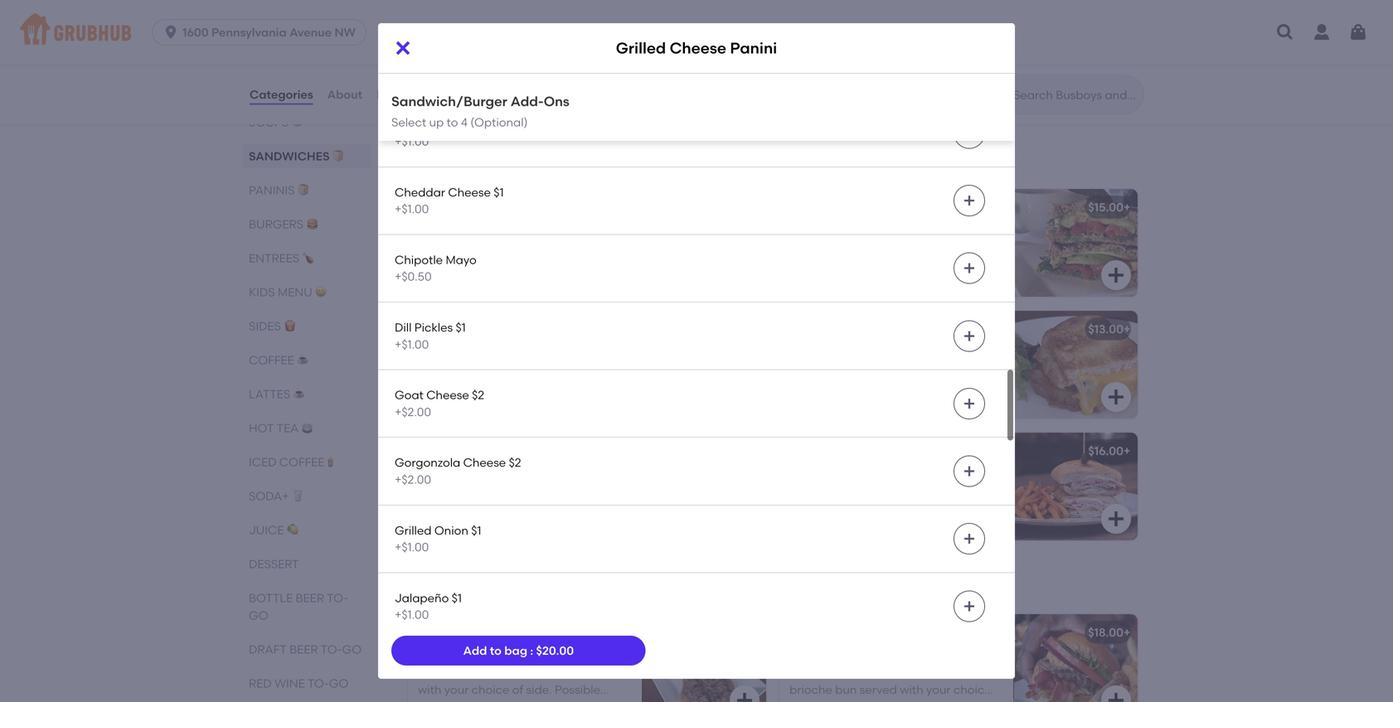 Task type: locate. For each thing, give the bounding box(es) containing it.
panini up sauteed
[[466, 200, 502, 215]]

served inside brisket ground beef patty, bacon, cheddar, lettuce, tomato, onion, brioche bun served with your choice of side.    possible allergies: dai
[[860, 683, 897, 697]]

1 vertical spatial of
[[789, 700, 801, 702]]

2 with from the left
[[900, 683, 924, 697]]

+$2.00 down goat at the left of the page
[[395, 405, 431, 419]]

bun. up the free
[[464, 76, 488, 90]]

2 your from the left
[[926, 683, 951, 697]]

2 patty, from the left
[[901, 649, 934, 663]]

roasted vegetable panini image
[[642, 311, 766, 419]]

arugula, up pepper,
[[555, 224, 602, 238]]

to- right wine
[[308, 677, 329, 691]]

ground for onion,
[[458, 649, 499, 663]]

1 horizontal spatial 🍔
[[495, 576, 512, 597]]

dill inside pulled pork, ham, swiss cheese, dill pickles, dijonnaise, ciabatta bread.
[[968, 468, 984, 482]]

seafood,
[[515, 110, 565, 124]]

paninis down "sandwiches"
[[249, 183, 295, 197]]

0 vertical spatial dairy,
[[965, 93, 997, 107]]

vegan left pesto,
[[910, 241, 945, 255]]

to down burger*
[[490, 644, 502, 658]]

ground up cheddar,
[[830, 649, 870, 663]]

🍔 up 🍗
[[306, 217, 318, 231]]

brisket inside brisket ground beef patty, bacon, cheddar, lettuce, tomato, onion, brioche bun served with your choice of side.    possible allergies: dai
[[789, 649, 827, 663]]

grilled for grilled cheese panini
[[616, 39, 666, 57]]

+$1.00 down the bbq
[[395, 67, 429, 81]]

crab up friendly.
[[491, 76, 520, 90]]

1 your from the left
[[444, 683, 469, 697]]

0 vertical spatial $2
[[472, 388, 484, 402]]

+$2.00 inside goat cheese $2 +$2.00
[[395, 405, 431, 419]]

0 horizontal spatial 🍞
[[298, 183, 309, 197]]

bay
[[441, 59, 462, 73]]

chicken panini button
[[408, 433, 766, 541]]

cage-free, veg-fed, halal fried chicken, buttermilk, shredded lettuce, tomato, dill pickle aioli, brioche bun.    possible allergies: dairy, gluten.
[[789, 42, 997, 124]]

1 vertical spatial chicken
[[418, 444, 465, 458]]

patty, inside "brisket ground beef patty, lettuce, tomato, onion, brioche bun served with your choice of side.    possible allergies: onion, tomato, gluten."
[[530, 649, 562, 663]]

of inside "brisket ground beef patty, lettuce, tomato, onion, brioche bun served with your choice of side.    possible allergies: onion, tomato, gluten."
[[512, 683, 523, 697]]

1 horizontal spatial beef
[[873, 649, 899, 663]]

1 vertical spatial to
[[490, 644, 502, 658]]

1 vertical spatial $2
[[509, 456, 521, 470]]

tomato,
[[528, 42, 573, 56], [835, 76, 879, 90], [418, 666, 463, 680], [888, 666, 933, 680]]

arugula,
[[555, 224, 602, 238], [845, 224, 892, 238]]

go inside bottle beer to- go
[[249, 609, 268, 623]]

0 horizontal spatial (vegan).
[[484, 258, 531, 272]]

bun down '$20.00'
[[548, 666, 570, 680]]

🍗
[[302, 251, 314, 265]]

dill
[[882, 76, 898, 90], [968, 468, 984, 482]]

fried chicken sandwich
[[789, 19, 927, 33]]

0 horizontal spatial cheddar
[[395, 185, 445, 199]]

0 horizontal spatial onion
[[434, 524, 468, 538]]

onion, down add
[[465, 666, 500, 680]]

choice down "bacon,"
[[954, 683, 992, 697]]

0 vertical spatial burgers 🍔
[[249, 217, 318, 231]]

cheese
[[670, 39, 726, 57], [448, 185, 491, 199], [426, 388, 469, 402], [463, 456, 506, 470]]

svg image for grilled cheese panini "image"
[[1106, 387, 1126, 407]]

0 vertical spatial chicken
[[821, 19, 868, 33]]

pickles
[[414, 321, 453, 335]]

served
[[573, 666, 610, 680], [860, 683, 897, 697]]

1 horizontal spatial side.
[[803, 700, 829, 702]]

1 vertical spatial to-
[[321, 643, 342, 657]]

crab up sauce
[[418, 19, 447, 33]]

red left pepper,
[[548, 241, 567, 255]]

roasted vegetable panini button
[[408, 311, 766, 419]]

1 horizontal spatial paninis 🍞
[[405, 150, 501, 171]]

patty, inside brisket ground beef patty, bacon, cheddar, lettuce, tomato, onion, brioche bun served with your choice of side.    possible allergies: dai
[[901, 649, 934, 663]]

1 ground from the left
[[458, 649, 499, 663]]

allergies:
[[911, 93, 962, 107], [418, 110, 469, 124], [418, 274, 469, 288], [789, 274, 840, 288], [878, 366, 928, 380], [418, 700, 469, 702], [880, 700, 931, 702]]

beef left :
[[502, 649, 527, 663]]

1 horizontal spatial cheddar
[[789, 349, 840, 363]]

sides
[[249, 319, 281, 333]]

cheese down $21.00
[[670, 39, 726, 57]]

+$1.00 for grilled
[[395, 540, 429, 554]]

crab
[[418, 19, 447, 33], [418, 42, 447, 56], [491, 76, 520, 90]]

0 horizontal spatial red
[[548, 241, 567, 255]]

red inside tempeh, sauteed onion, arugula, vegan harissa, roasted red pepper, french loaf (vegan).    possible allergies: gluten.
[[548, 241, 567, 255]]

🍋
[[287, 523, 298, 537]]

bun. down buttermilk,
[[835, 93, 860, 107]]

cheese for cheddar
[[448, 185, 491, 199]]

allergies: inside brisket ground beef patty, bacon, cheddar, lettuce, tomato, onion, brioche bun served with your choice of side.    possible allergies: dai
[[880, 700, 931, 702]]

bun. inside crab cake, lettuce, tomato, onion, old bay tartar sauce (on side), brioche bun. crab cake is not gluten-free friendly.     possible allergies: gluten, seafood, dairy.
[[464, 76, 488, 90]]

+$1.00 inside caramelized onion $1 +$1.00
[[395, 134, 429, 148]]

of inside brisket ground beef patty, bacon, cheddar, lettuce, tomato, onion, brioche bun served with your choice of side.    possible allergies: dai
[[789, 700, 801, 702]]

grilled cheese panini image
[[1013, 311, 1138, 419]]

beef
[[502, 649, 527, 663], [873, 649, 899, 663]]

cheddar,
[[789, 666, 840, 680]]

burgers up the busboys on the left of the page
[[405, 576, 490, 597]]

onion, inside brisket ground beef patty, bacon, cheddar, lettuce, tomato, onion, brioche bun served with your choice of side.    possible allergies: dai
[[935, 666, 970, 680]]

to
[[447, 115, 458, 129], [490, 644, 502, 658]]

$2 for goat cheese $2
[[472, 388, 484, 402]]

allergies: inside tempeh, sauteed onion, arugula, vegan harissa, roasted red pepper, french loaf (vegan).    possible allergies: gluten.
[[418, 274, 469, 288]]

0 horizontal spatial bun
[[548, 666, 570, 680]]

0 vertical spatial bread.
[[789, 366, 826, 380]]

of
[[512, 683, 523, 697], [789, 700, 801, 702]]

0 vertical spatial to-
[[327, 591, 348, 605]]

soups
[[249, 115, 289, 129]]

to- up red wine to-go
[[321, 643, 342, 657]]

2 arugula, from the left
[[845, 224, 892, 238]]

free,
[[826, 42, 851, 56]]

chicken up free,
[[821, 19, 868, 33]]

cheese, inside avocado, arugula, vegan cheese, roasted red peppers, vegan pesto, multigrain bread (vegan).     possible allergies: gluten.
[[933, 224, 976, 238]]

pickle
[[901, 76, 934, 90]]

grilled inside grilled onion $1 +$1.00
[[395, 524, 432, 538]]

2 vertical spatial go
[[329, 677, 348, 691]]

1 horizontal spatial served
[[860, 683, 897, 697]]

2 red from the left
[[836, 241, 854, 255]]

1 horizontal spatial ground
[[830, 649, 870, 663]]

4 +$1.00 from the top
[[395, 337, 429, 351]]

+$1.00 down the dill
[[395, 337, 429, 351]]

0 horizontal spatial your
[[444, 683, 469, 697]]

0 horizontal spatial dairy,
[[931, 366, 963, 380]]

paninis down caramelized onion $1 +$1.00 on the left of the page
[[405, 150, 480, 171]]

1 horizontal spatial choice
[[954, 683, 992, 697]]

bread.
[[789, 366, 826, 380], [949, 485, 986, 499]]

$1
[[460, 50, 471, 64], [507, 118, 517, 132], [494, 185, 504, 199], [456, 321, 466, 335], [471, 524, 481, 538], [452, 591, 462, 605]]

your down add
[[444, 683, 469, 697]]

beef left "bacon,"
[[873, 649, 899, 663]]

side. down cheddar,
[[803, 700, 829, 702]]

side. up tomato,
[[526, 683, 552, 697]]

patty, left "bacon,"
[[901, 649, 934, 663]]

dill down buttermilk,
[[882, 76, 898, 90]]

choice inside "brisket ground beef patty, lettuce, tomato, onion, brioche bun served with your choice of side.    possible allergies: onion, tomato, gluten."
[[472, 683, 510, 697]]

☕️ right coffee
[[297, 353, 308, 367]]

$1 for grilled onion $1
[[471, 524, 481, 538]]

$2 inside goat cheese $2 +$2.00
[[472, 388, 484, 402]]

svg image for busboys burger* image
[[735, 691, 755, 702]]

go down draft beer to-go
[[329, 677, 348, 691]]

2 sandwich from the left
[[871, 19, 927, 33]]

sauce
[[422, 50, 458, 64]]

sandwiches
[[249, 149, 330, 163]]

1 vertical spatial served
[[860, 683, 897, 697]]

$15.00 +
[[1088, 200, 1131, 215]]

bun down cheddar,
[[835, 683, 857, 697]]

svg image
[[1106, 387, 1126, 407], [963, 465, 976, 478], [735, 691, 755, 702], [1106, 691, 1126, 702]]

$1 inside bbq sauce $1 +$1.00
[[460, 50, 471, 64]]

0 horizontal spatial sandwich
[[483, 19, 539, 33]]

brisket inside "brisket ground beef patty, lettuce, tomato, onion, brioche bun served with your choice of side.    possible allergies: onion, tomato, gluten."
[[418, 649, 455, 663]]

0 vertical spatial onion
[[470, 118, 504, 132]]

+$2.00 inside gorgonzola cheese $2 +$2.00
[[395, 473, 431, 487]]

1 vertical spatial onion
[[434, 524, 468, 538]]

1 arugula, from the left
[[555, 224, 602, 238]]

roasted down avocado, on the right top
[[789, 241, 833, 255]]

busboys burger* image
[[642, 615, 766, 702]]

burgers 🍔 up entrees 🍗
[[249, 217, 318, 231]]

of down cheddar,
[[789, 700, 801, 702]]

go up red wine to-go
[[342, 643, 362, 657]]

$1 right "jalapeño" in the left bottom of the page
[[452, 591, 462, 605]]

soups 🍜
[[249, 115, 303, 129]]

onion, right sauteed
[[518, 224, 553, 238]]

panini down $21.00 +
[[730, 39, 777, 57]]

tomato, inside "cage-free, veg-fed, halal fried chicken, buttermilk, shredded lettuce, tomato, dill pickle aioli, brioche bun.    possible allergies: dairy, gluten."
[[835, 76, 879, 90]]

reviews button
[[376, 65, 424, 124]]

brisket down the busboys on the left of the page
[[418, 649, 455, 663]]

red up bread
[[836, 241, 854, 255]]

brioche inside crab cake, lettuce, tomato, onion, old bay tartar sauce (on side), brioche bun. crab cake is not gluten-free friendly.     possible allergies: gluten, seafood, dairy.
[[418, 76, 461, 90]]

$1 inside jalapeño $1 +$1.00
[[452, 591, 462, 605]]

onion right 4 in the left top of the page
[[470, 118, 504, 132]]

+$1.00 inside grilled onion $1 +$1.00
[[395, 540, 429, 554]]

dill right swiss
[[968, 468, 984, 482]]

1 horizontal spatial red
[[836, 241, 854, 255]]

brioche inside "brisket ground beef patty, lettuce, tomato, onion, brioche bun served with your choice of side.    possible allergies: onion, tomato, gluten."
[[503, 666, 546, 680]]

tomato, inside "brisket ground beef patty, lettuce, tomato, onion, brioche bun served with your choice of side.    possible allergies: onion, tomato, gluten."
[[418, 666, 463, 680]]

burgers up entrees
[[249, 217, 303, 231]]

0 vertical spatial cheese,
[[933, 224, 976, 238]]

0 vertical spatial served
[[573, 666, 610, 680]]

go
[[249, 609, 268, 623], [342, 643, 362, 657], [329, 677, 348, 691]]

$1 inside the cheddar cheese $1 +$1.00
[[494, 185, 504, 199]]

1 vertical spatial bun
[[835, 683, 857, 697]]

1 horizontal spatial brisket
[[789, 649, 827, 663]]

0 horizontal spatial burgers 🍔
[[249, 217, 318, 231]]

beer
[[296, 591, 324, 605], [290, 643, 318, 657]]

1 vertical spatial ☕️
[[293, 387, 305, 401]]

2 ground from the left
[[830, 649, 870, 663]]

juice 🍋
[[249, 523, 298, 537]]

beef inside brisket ground beef patty, bacon, cheddar, lettuce, tomato, onion, brioche bun served with your choice of side.    possible allergies: dai
[[873, 649, 899, 663]]

your down "bacon,"
[[926, 683, 951, 697]]

of up tomato,
[[512, 683, 523, 697]]

1 vertical spatial paninis 🍞
[[249, 183, 309, 197]]

2 choice from the left
[[954, 683, 992, 697]]

svg image for bacon & cheddar burger* image
[[1106, 691, 1126, 702]]

1 horizontal spatial of
[[789, 700, 801, 702]]

possible inside brisket ground beef patty, bacon, cheddar, lettuce, tomato, onion, brioche bun served with your choice of side.    possible allergies: dai
[[832, 700, 878, 702]]

☕️ for coffee ☕️
[[297, 353, 308, 367]]

lettuce, up sauce
[[483, 42, 525, 56]]

wine
[[274, 677, 305, 691]]

roasted vegetable panini
[[418, 322, 565, 336]]

choice
[[472, 683, 510, 697], [954, 683, 992, 697]]

(vegan). down harissa,
[[484, 258, 531, 272]]

$1 inside dill pickles $1 +$1.00
[[456, 321, 466, 335]]

brioche inside "cage-free, veg-fed, halal fried chicken, buttermilk, shredded lettuce, tomato, dill pickle aioli, brioche bun.    possible allergies: dairy, gluten."
[[789, 93, 832, 107]]

chicken down goat cheese $2 +$2.00 in the left of the page
[[418, 444, 465, 458]]

lettuce, inside crab cake, lettuce, tomato, onion, old bay tartar sauce (on side), brioche bun. crab cake is not gluten-free friendly.     possible allergies: gluten, seafood, dairy.
[[483, 42, 525, 56]]

panini
[[730, 39, 777, 57], [466, 200, 502, 215], [529, 322, 565, 336], [467, 444, 503, 458]]

$1 right pickles
[[456, 321, 466, 335]]

5 +$1.00 from the top
[[395, 540, 429, 554]]

sandwich up 'fed,'
[[871, 19, 927, 33]]

onion for caramelized
[[470, 118, 504, 132]]

0 vertical spatial cheddar
[[395, 185, 445, 199]]

$1 for bbq sauce $1
[[460, 50, 471, 64]]

1 horizontal spatial onion
[[470, 118, 504, 132]]

+$1.00 down select
[[395, 134, 429, 148]]

$1 inside caramelized onion $1 +$1.00
[[507, 118, 517, 132]]

cheese right goat at the left of the page
[[426, 388, 469, 402]]

with inside "brisket ground beef patty, lettuce, tomato, onion, brioche bun served with your choice of side.    possible allergies: onion, tomato, gluten."
[[418, 683, 442, 697]]

1 vertical spatial +$2.00
[[395, 473, 431, 487]]

beef inside "brisket ground beef patty, lettuce, tomato, onion, brioche bun served with your choice of side.    possible allergies: onion, tomato, gluten."
[[502, 649, 527, 663]]

cheese, inside cheddar cheese, provolone, rustic bread.    possible allergies: dairy, gluten.
[[843, 349, 886, 363]]

1 horizontal spatial bun.
[[835, 93, 860, 107]]

1 red from the left
[[548, 241, 567, 255]]

brioche down add to bag : $20.00
[[503, 666, 546, 680]]

1 vertical spatial dairy,
[[931, 366, 963, 380]]

0 vertical spatial grilled
[[616, 39, 666, 57]]

patty, right bag
[[530, 649, 562, 663]]

$1 right sauce
[[460, 50, 471, 64]]

ons
[[544, 93, 570, 109]]

beer up red wine to-go
[[290, 643, 318, 657]]

1 vertical spatial bread.
[[949, 485, 986, 499]]

brioche up gluten-
[[418, 76, 461, 90]]

crab cake sandwich image
[[642, 8, 766, 115]]

0 horizontal spatial choice
[[472, 683, 510, 697]]

go for red wine to-go
[[329, 677, 348, 691]]

sandwich
[[483, 19, 539, 33], [871, 19, 927, 33]]

1 patty, from the left
[[530, 649, 562, 663]]

possible
[[537, 93, 583, 107], [863, 93, 908, 107], [534, 258, 579, 272], [937, 258, 982, 272], [829, 366, 875, 380], [555, 683, 600, 697], [832, 700, 878, 702]]

fried
[[934, 42, 959, 56]]

6 +$1.00 from the top
[[395, 608, 429, 622]]

1 brisket from the left
[[418, 649, 455, 663]]

beer inside bottle beer to- go
[[296, 591, 324, 605]]

cheese up tempeh panini
[[448, 185, 491, 199]]

1 horizontal spatial bun
[[835, 683, 857, 697]]

avocado, arugula, vegan cheese, roasted red peppers, vegan pesto, multigrain bread (vegan).     possible allergies: gluten.
[[789, 224, 982, 288]]

vegetable
[[468, 322, 527, 336]]

1 vertical spatial beer
[[290, 643, 318, 657]]

brisket for brisket ground beef patty, lettuce, tomato, onion, brioche bun served with your choice of side.    possible allergies: onion, tomato, gluten.
[[418, 649, 455, 663]]

allergies: inside crab cake, lettuce, tomato, onion, old bay tartar sauce (on side), brioche bun. crab cake is not gluten-free friendly.     possible allergies: gluten, seafood, dairy.
[[418, 110, 469, 124]]

🍞 down sandwiches 🍞
[[298, 183, 309, 197]]

1 sandwich from the left
[[483, 19, 539, 33]]

svg image
[[1275, 22, 1295, 42], [1348, 22, 1368, 42], [163, 24, 179, 41], [393, 38, 413, 58], [1106, 84, 1126, 104], [963, 194, 976, 207], [963, 262, 976, 275], [1106, 266, 1126, 285], [963, 329, 976, 343], [963, 397, 976, 410], [1106, 509, 1126, 529], [963, 532, 976, 546], [963, 600, 976, 613]]

roasted inside tempeh, sauteed onion, arugula, vegan harissa, roasted red pepper, french loaf (vegan).    possible allergies: gluten.
[[502, 241, 546, 255]]

+$2.00 down "gorgonzola"
[[395, 473, 431, 487]]

arugula, up peppers,
[[845, 224, 892, 238]]

1 vertical spatial side.
[[803, 700, 829, 702]]

gluten. inside cheddar cheese, provolone, rustic bread.    possible allergies: dairy, gluten.
[[789, 383, 830, 397]]

cheese right "gorgonzola"
[[463, 456, 506, 470]]

dairy.
[[568, 110, 600, 124]]

cheese, left provolone,
[[843, 349, 886, 363]]

(vegan). down peppers,
[[887, 258, 934, 272]]

+$1.00 inside the cheddar cheese $1 +$1.00
[[395, 202, 429, 216]]

cheese inside the cheddar cheese $1 +$1.00
[[448, 185, 491, 199]]

jalapeño $1 +$1.00
[[395, 591, 462, 622]]

🍞 right "sandwiches"
[[332, 149, 344, 163]]

1 with from the left
[[418, 683, 442, 697]]

sandwich up sauce
[[483, 19, 539, 33]]

bun inside "brisket ground beef patty, lettuce, tomato, onion, brioche bun served with your choice of side.    possible allergies: onion, tomato, gluten."
[[548, 666, 570, 680]]

cheddar inside cheddar cheese, provolone, rustic bread.    possible allergies: dairy, gluten.
[[789, 349, 840, 363]]

chicken inside button
[[418, 444, 465, 458]]

0 vertical spatial beer
[[296, 591, 324, 605]]

cheddar inside the cheddar cheese $1 +$1.00
[[395, 185, 445, 199]]

nw
[[335, 25, 356, 39]]

3 +$1.00 from the top
[[395, 202, 429, 216]]

cheese, up pesto,
[[933, 224, 976, 238]]

beer right bottle
[[296, 591, 324, 605]]

to left 4 in the left top of the page
[[447, 115, 458, 129]]

0 vertical spatial burgers
[[249, 217, 303, 231]]

0 vertical spatial to
[[447, 115, 458, 129]]

0 vertical spatial crab
[[418, 19, 447, 33]]

dill pickles $1 +$1.00
[[395, 321, 466, 351]]

onion, inside crab cake, lettuce, tomato, onion, old bay tartar sauce (on side), brioche bun. crab cake is not gluten-free friendly.     possible allergies: gluten, seafood, dairy.
[[575, 42, 610, 56]]

ciabatta
[[897, 485, 946, 499]]

1 choice from the left
[[472, 683, 510, 697]]

$2 for gorgonzola cheese $2
[[509, 456, 521, 470]]

+$1.00 inside dill pickles $1 +$1.00
[[395, 337, 429, 351]]

lettuce, down "chicken,"
[[789, 76, 832, 90]]

add-
[[511, 93, 544, 109]]

+$1.00
[[395, 67, 429, 81], [395, 134, 429, 148], [395, 202, 429, 216], [395, 337, 429, 351], [395, 540, 429, 554], [395, 608, 429, 622]]

+$1.00 down "jalapeño" in the left bottom of the page
[[395, 608, 429, 622]]

2 roasted from the left
[[789, 241, 833, 255]]

1 vertical spatial cheese,
[[843, 349, 886, 363]]

your
[[444, 683, 469, 697], [926, 683, 951, 697]]

1 +$1.00 from the top
[[395, 67, 429, 81]]

shredded
[[902, 59, 956, 73]]

+$2.00 for goat
[[395, 405, 431, 419]]

$1 inside grilled onion $1 +$1.00
[[471, 524, 481, 538]]

0 vertical spatial go
[[249, 609, 268, 623]]

onion down gorgonzola cheese $2 +$2.00
[[434, 524, 468, 538]]

busboys burger*
[[418, 626, 512, 640]]

0 horizontal spatial brisket
[[418, 649, 455, 663]]

ground inside brisket ground beef patty, bacon, cheddar, lettuce, tomato, onion, brioche bun served with your choice of side.    possible allergies: dai
[[830, 649, 870, 663]]

1 vertical spatial 🍔
[[495, 576, 512, 597]]

1 vertical spatial paninis
[[249, 183, 295, 197]]

+$2.00
[[395, 405, 431, 419], [395, 473, 431, 487]]

sandwich for tomato,
[[483, 19, 539, 33]]

possible inside tempeh, sauteed onion, arugula, vegan harissa, roasted red pepper, french loaf (vegan).    possible allergies: gluten.
[[534, 258, 579, 272]]

1 vertical spatial dill
[[968, 468, 984, 482]]

2 beef from the left
[[873, 649, 899, 663]]

reviews
[[377, 87, 423, 101]]

1 horizontal spatial your
[[926, 683, 951, 697]]

$15.00
[[1088, 200, 1124, 215]]

coffee
[[249, 353, 294, 367]]

2 +$2.00 from the top
[[395, 473, 431, 487]]

2 brisket from the left
[[789, 649, 827, 663]]

1 beef from the left
[[502, 649, 527, 663]]

burgers 🍔
[[249, 217, 318, 231], [405, 576, 512, 597]]

0 vertical spatial bun
[[548, 666, 570, 680]]

vegan up french
[[418, 241, 453, 255]]

cheese inside goat cheese $2 +$2.00
[[426, 388, 469, 402]]

brioche inside brisket ground beef patty, bacon, cheddar, lettuce, tomato, onion, brioche bun served with your choice of side.    possible allergies: dai
[[789, 683, 832, 697]]

gluten-
[[418, 93, 461, 107]]

crab up "old"
[[418, 42, 447, 56]]

0 horizontal spatial of
[[512, 683, 523, 697]]

pickles,
[[789, 485, 831, 499]]

1 horizontal spatial arugula,
[[845, 224, 892, 238]]

vegan
[[895, 224, 930, 238], [418, 241, 453, 255], [910, 241, 945, 255]]

2 (vegan). from the left
[[887, 258, 934, 272]]

sides 🍟
[[249, 319, 295, 333]]

1 +$2.00 from the top
[[395, 405, 431, 419]]

$1 up sauteed
[[494, 185, 504, 199]]

1 (vegan). from the left
[[484, 258, 531, 272]]

roasted down sauteed
[[502, 241, 546, 255]]

1 horizontal spatial with
[[900, 683, 924, 697]]

coffee ☕️
[[249, 353, 308, 367]]

choice up onion,
[[472, 683, 510, 697]]

to- up draft beer to-go
[[327, 591, 348, 605]]

$1 down gorgonzola cheese $2 +$2.00
[[471, 524, 481, 538]]

lettuce, inside "cage-free, veg-fed, halal fried chicken, buttermilk, shredded lettuce, tomato, dill pickle aioli, brioche bun.    possible allergies: dairy, gluten."
[[789, 76, 832, 90]]

ground inside "brisket ground beef patty, lettuce, tomato, onion, brioche bun served with your choice of side.    possible allergies: onion, tomato, gluten."
[[458, 649, 499, 663]]

onion, up side),
[[575, 42, 610, 56]]

beef for tomato,
[[873, 649, 899, 663]]

0 horizontal spatial beef
[[502, 649, 527, 663]]

$2 inside gorgonzola cheese $2 +$2.00
[[509, 456, 521, 470]]

possible inside avocado, arugula, vegan cheese, roasted red peppers, vegan pesto, multigrain bread (vegan).     possible allergies: gluten.
[[937, 258, 982, 272]]

burgers 🍔 up busboys burger*
[[405, 576, 512, 597]]

1 vertical spatial go
[[342, 643, 362, 657]]

$1 for dill pickles $1
[[456, 321, 466, 335]]

(vegan). inside tempeh, sauteed onion, arugula, vegan harissa, roasted red pepper, french loaf (vegan).    possible allergies: gluten.
[[484, 258, 531, 272]]

0 vertical spatial side.
[[526, 683, 552, 697]]

🥛
[[292, 489, 303, 503]]

$2 up chicken panini
[[472, 388, 484, 402]]

2 vertical spatial cheese,
[[922, 468, 966, 482]]

brioche down cheddar,
[[789, 683, 832, 697]]

0 vertical spatial bun.
[[464, 76, 488, 90]]

0 horizontal spatial bun.
[[464, 76, 488, 90]]

brisket
[[418, 649, 455, 663], [789, 649, 827, 663]]

😀
[[315, 285, 327, 299]]

bacon & cheddar burger* image
[[1013, 615, 1138, 702]]

0 vertical spatial ☕️
[[297, 353, 308, 367]]

beef for brioche
[[502, 649, 527, 663]]

1 horizontal spatial grilled
[[616, 39, 666, 57]]

onion inside caramelized onion $1 +$1.00
[[470, 118, 504, 132]]

+$1.00 for dill
[[395, 337, 429, 351]]

$2 right chicken panini
[[509, 456, 521, 470]]

to- inside bottle beer to- go
[[327, 591, 348, 605]]

1 vertical spatial grilled
[[395, 524, 432, 538]]

1 horizontal spatial $2
[[509, 456, 521, 470]]

with
[[418, 683, 442, 697], [900, 683, 924, 697]]

patty, for brioche
[[530, 649, 562, 663]]

lettuce, right cheddar,
[[843, 666, 885, 680]]

brisket for brisket ground beef patty, bacon, cheddar, lettuce, tomato, onion, brioche bun served with your choice of side.    possible allergies: dai
[[789, 649, 827, 663]]

free
[[461, 93, 485, 107]]

onion, down "bacon,"
[[935, 666, 970, 680]]

1 horizontal spatial burgers
[[405, 576, 490, 597]]

0 horizontal spatial side.
[[526, 683, 552, 697]]

$16.00
[[1088, 444, 1124, 458]]

lettuce, inside brisket ground beef patty, bacon, cheddar, lettuce, tomato, onion, brioche bun served with your choice of side.    possible allergies: dai
[[843, 666, 885, 680]]

0 vertical spatial 🍔
[[306, 217, 318, 231]]

0 vertical spatial +$2.00
[[395, 405, 431, 419]]

lettuce, right :
[[565, 649, 608, 663]]

0 horizontal spatial grilled
[[395, 524, 432, 538]]

$1 down friendly.
[[507, 118, 517, 132]]

1 horizontal spatial dairy,
[[965, 93, 997, 107]]

+$1.00 up "jalapeño" in the left bottom of the page
[[395, 540, 429, 554]]

grilled onion $1 +$1.00
[[395, 524, 481, 554]]

1 vertical spatial burgers
[[405, 576, 490, 597]]

1 horizontal spatial dill
[[968, 468, 984, 482]]

cheese, up ciabatta at the bottom right of page
[[922, 468, 966, 482]]

avenue
[[290, 25, 332, 39]]

go down bottle
[[249, 609, 268, 623]]

side),
[[558, 59, 588, 73]]

0 horizontal spatial $2
[[472, 388, 484, 402]]

1 horizontal spatial roasted
[[789, 241, 833, 255]]

side.
[[526, 683, 552, 697], [803, 700, 829, 702]]

2 +$1.00 from the top
[[395, 134, 429, 148]]

🍞 down (optional) on the left top of page
[[484, 150, 501, 171]]

provolone,
[[889, 349, 948, 363]]

0 horizontal spatial 🍔
[[306, 217, 318, 231]]

☕️ for lattes ☕️
[[293, 387, 305, 401]]

paninis 🍞 down "sandwiches"
[[249, 183, 309, 197]]

0 horizontal spatial patty,
[[530, 649, 562, 663]]

possible inside cheddar cheese, provolone, rustic bread.    possible allergies: dairy, gluten.
[[829, 366, 875, 380]]

0 horizontal spatial arugula,
[[555, 224, 602, 238]]

your inside brisket ground beef patty, bacon, cheddar, lettuce, tomato, onion, brioche bun served with your choice of side.    possible allergies: dai
[[926, 683, 951, 697]]

1 horizontal spatial (vegan).
[[887, 258, 934, 272]]

2 vertical spatial to-
[[308, 677, 329, 691]]

allergies: inside "brisket ground beef patty, lettuce, tomato, onion, brioche bun served with your choice of side.    possible allergies: onion, tomato, gluten."
[[418, 700, 469, 702]]

1 vertical spatial cheddar
[[789, 349, 840, 363]]

ground down burger*
[[458, 649, 499, 663]]

+$1.00 inside bbq sauce $1 +$1.00
[[395, 67, 429, 81]]

1 roasted from the left
[[502, 241, 546, 255]]

cheddar for cheddar cheese $1 +$1.00
[[395, 185, 445, 199]]



Task type: describe. For each thing, give the bounding box(es) containing it.
🍵
[[302, 421, 313, 435]]

panini right 'vegetable'
[[529, 322, 565, 336]]

gluten. inside "cage-free, veg-fed, halal fried chicken, buttermilk, shredded lettuce, tomato, dill pickle aioli, brioche bun.    possible allergies: dairy, gluten."
[[789, 110, 830, 124]]

sauce
[[500, 59, 534, 73]]

0 horizontal spatial paninis 🍞
[[249, 183, 309, 197]]

0 horizontal spatial paninis
[[249, 183, 295, 197]]

to- for red wine to-go
[[308, 677, 329, 691]]

crab cake sandwich
[[418, 19, 539, 33]]

is
[[553, 76, 561, 90]]

$1 for caramelized onion $1
[[507, 118, 517, 132]]

dairy, inside cheddar cheese, provolone, rustic bread.    possible allergies: dairy, gluten.
[[931, 366, 963, 380]]

(optional)
[[470, 115, 528, 129]]

patty, for tomato,
[[901, 649, 934, 663]]

allergies: inside "cage-free, veg-fed, halal fried chicken, buttermilk, shredded lettuce, tomato, dill pickle aioli, brioche bun.    possible allergies: dairy, gluten."
[[911, 93, 962, 107]]

select
[[391, 115, 426, 129]]

arugula, inside avocado, arugula, vegan cheese, roasted red peppers, vegan pesto, multigrain bread (vegan).     possible allergies: gluten.
[[845, 224, 892, 238]]

friendly.
[[488, 93, 534, 107]]

chicken,
[[789, 59, 836, 73]]

to- for draft beer to-go
[[321, 643, 342, 657]]

$21.00 +
[[717, 19, 759, 33]]

1 horizontal spatial to
[[490, 644, 502, 658]]

$16.00 +
[[1088, 444, 1131, 458]]

tempeh,
[[418, 224, 466, 238]]

to inside the sandwich/burger add-ons select up to 4 (optional)
[[447, 115, 458, 129]]

soda+
[[249, 489, 289, 503]]

0 horizontal spatial burgers
[[249, 217, 303, 231]]

+$1.00 for bbq
[[395, 67, 429, 81]]

1 horizontal spatial chicken
[[821, 19, 868, 33]]

multigrain
[[789, 258, 847, 272]]

tea
[[277, 421, 299, 435]]

crab for crab cake, lettuce, tomato, onion, old bay tartar sauce (on side), brioche bun. crab cake is not gluten-free friendly.     possible allergies: gluten, seafood, dairy.
[[418, 42, 447, 56]]

possible inside "brisket ground beef patty, lettuce, tomato, onion, brioche bun served with your choice of side.    possible allergies: onion, tomato, gluten."
[[555, 683, 600, 697]]

cake,
[[450, 42, 480, 56]]

bun. inside "cage-free, veg-fed, halal fried chicken, buttermilk, shredded lettuce, tomato, dill pickle aioli, brioche bun.    possible allergies: dairy, gluten."
[[835, 93, 860, 107]]

tomato, inside crab cake, lettuce, tomato, onion, old bay tartar sauce (on side), brioche bun. crab cake is not gluten-free friendly.     possible allergies: gluten, seafood, dairy.
[[528, 42, 573, 56]]

harissa,
[[456, 241, 499, 255]]

$20.00
[[536, 644, 574, 658]]

add to bag : $20.00
[[463, 644, 574, 658]]

+$0.50
[[395, 270, 432, 284]]

grilled cheese panini
[[616, 39, 777, 57]]

kids
[[249, 285, 275, 299]]

onion, inside tempeh, sauteed onion, arugula, vegan harissa, roasted red pepper, french loaf (vegan).    possible allergies: gluten.
[[518, 224, 553, 238]]

bun inside brisket ground beef patty, bacon, cheddar, lettuce, tomato, onion, brioche bun served with your choice of side.    possible allergies: dai
[[835, 683, 857, 697]]

svg image inside the '1600 pennsylvania avenue nw' button
[[163, 24, 179, 41]]

vegan up peppers,
[[895, 224, 930, 238]]

lettuce, inside "brisket ground beef patty, lettuce, tomato, onion, brioche bun served with your choice of side.    possible allergies: onion, tomato, gluten."
[[565, 649, 608, 663]]

sandwiches 🍞
[[249, 149, 344, 163]]

side. inside "brisket ground beef patty, lettuce, tomato, onion, brioche bun served with your choice of side.    possible allergies: onion, tomato, gluten."
[[526, 683, 552, 697]]

bread
[[850, 258, 884, 272]]

chipotle mayo +$0.50
[[395, 253, 477, 284]]

loaf
[[459, 258, 481, 272]]

peppers,
[[857, 241, 907, 255]]

entrees 🍗
[[249, 251, 314, 265]]

cheese, inside pulled pork, ham, swiss cheese, dill pickles, dijonnaise, ciabatta bread.
[[922, 468, 966, 482]]

$13.00 +
[[1088, 322, 1131, 336]]

(on
[[537, 59, 555, 73]]

soda+ 🥛
[[249, 489, 303, 503]]

onion,
[[472, 700, 509, 702]]

draft beer to-go
[[249, 643, 362, 657]]

choice inside brisket ground beef patty, bacon, cheddar, lettuce, tomato, onion, brioche bun served with your choice of side.    possible allergies: dai
[[954, 683, 992, 697]]

avocado panini image
[[1013, 189, 1138, 297]]

bread. inside pulled pork, ham, swiss cheese, dill pickles, dijonnaise, ciabatta bread.
[[949, 485, 986, 499]]

tempeh panini image
[[642, 189, 766, 297]]

cage-
[[789, 42, 826, 56]]

bread. inside cheddar cheese, provolone, rustic bread.    possible allergies: dairy, gluten.
[[789, 366, 826, 380]]

1 horizontal spatial 🍞
[[332, 149, 344, 163]]

veg-
[[853, 42, 879, 56]]

old
[[418, 59, 438, 73]]

bottle
[[249, 591, 293, 605]]

go for draft beer to-go
[[342, 643, 362, 657]]

fried
[[789, 19, 818, 33]]

tomato, inside brisket ground beef patty, bacon, cheddar, lettuce, tomato, onion, brioche bun served with your choice of side.    possible allergies: dai
[[888, 666, 933, 680]]

bbq sauce $1 +$1.00
[[395, 50, 471, 81]]

arugula, inside tempeh, sauteed onion, arugula, vegan harissa, roasted red pepper, french loaf (vegan).    possible allergies: gluten.
[[555, 224, 602, 238]]

2 vertical spatial crab
[[491, 76, 520, 90]]

avocado,
[[789, 224, 843, 238]]

(vegan). for roasted
[[484, 258, 531, 272]]

pennsylvania
[[211, 25, 287, 39]]

dill inside "cage-free, veg-fed, halal fried chicken, buttermilk, shredded lettuce, tomato, dill pickle aioli, brioche bun.    possible allergies: dairy, gluten."
[[882, 76, 898, 90]]

red inside avocado, arugula, vegan cheese, roasted red peppers, vegan pesto, multigrain bread (vegan).     possible allergies: gluten.
[[836, 241, 854, 255]]

+ for $16.00
[[1124, 444, 1131, 458]]

cheese for goat
[[426, 388, 469, 402]]

bag
[[504, 644, 527, 658]]

go for bottle beer to- go
[[249, 609, 268, 623]]

iced
[[249, 455, 277, 469]]

gluten. inside tempeh, sauteed onion, arugula, vegan harissa, roasted red pepper, french loaf (vegan).    possible allergies: gluten.
[[472, 274, 512, 288]]

served inside "brisket ground beef patty, lettuce, tomato, onion, brioche bun served with your choice of side.    possible allergies: onion, tomato, gluten."
[[573, 666, 610, 680]]

bottle beer to- go
[[249, 591, 348, 623]]

sandwich/burger
[[391, 93, 507, 109]]

cheese for grilled
[[670, 39, 726, 57]]

$18.00
[[1088, 626, 1124, 640]]

allergies: inside avocado, arugula, vegan cheese, roasted red peppers, vegan pesto, multigrain bread (vegan).     possible allergies: gluten.
[[789, 274, 840, 288]]

roasted inside avocado, arugula, vegan cheese, roasted red peppers, vegan pesto, multigrain bread (vegan).     possible allergies: gluten.
[[789, 241, 833, 255]]

swiss
[[889, 468, 919, 482]]

caramelized onion $1 +$1.00
[[395, 118, 517, 148]]

Search Busboys and Poets - 450 K search field
[[1012, 87, 1139, 103]]

panini right "gorgonzola"
[[467, 444, 503, 458]]

to- for bottle beer to- go
[[327, 591, 348, 605]]

iced coffee🧋
[[249, 455, 336, 469]]

$1 for cheddar cheese $1
[[494, 185, 504, 199]]

1600 pennsylvania avenue nw
[[183, 25, 356, 39]]

2 horizontal spatial 🍞
[[484, 150, 501, 171]]

chicken panini image
[[642, 433, 766, 541]]

onion, inside "brisket ground beef patty, lettuce, tomato, onion, brioche bun served with your choice of side.    possible allergies: onion, tomato, gluten."
[[465, 666, 500, 680]]

dijonnaise,
[[834, 485, 895, 499]]

crab for crab cake sandwich
[[418, 19, 447, 33]]

gorgonzola
[[395, 456, 460, 470]]

onion for grilled
[[434, 524, 468, 538]]

goat
[[395, 388, 424, 402]]

halal
[[903, 42, 931, 56]]

cheddar for cheddar cheese, provolone, rustic bread.    possible allergies: dairy, gluten.
[[789, 349, 840, 363]]

tempeh panini
[[418, 200, 502, 215]]

🍜
[[291, 115, 303, 129]]

:
[[530, 644, 533, 658]]

grilled for grilled onion $1 +$1.00
[[395, 524, 432, 538]]

cake
[[450, 19, 480, 33]]

brisket ground beef patty, bacon, cheddar, lettuce, tomato, onion, brioche bun served with your choice of side.    possible allergies: dai
[[789, 649, 992, 702]]

cheddar cheese $1 +$1.00
[[395, 185, 504, 216]]

$21.00
[[717, 19, 752, 33]]

dill
[[395, 321, 412, 335]]

side. inside brisket ground beef patty, bacon, cheddar, lettuce, tomato, onion, brioche bun served with your choice of side.    possible allergies: dai
[[803, 700, 829, 702]]

main navigation navigation
[[0, 0, 1393, 65]]

bacon,
[[937, 649, 976, 663]]

caramelized
[[395, 118, 467, 132]]

cheese for gorgonzola
[[463, 456, 506, 470]]

your inside "brisket ground beef patty, lettuce, tomato, onion, brioche bun served with your choice of side.    possible allergies: onion, tomato, gluten."
[[444, 683, 469, 697]]

+$1.00 for caramelized
[[395, 134, 429, 148]]

kids menu 😀
[[249, 285, 327, 299]]

crab cake, lettuce, tomato, onion, old bay tartar sauce (on side), brioche bun. crab cake is not gluten-free friendly.     possible allergies: gluten, seafood, dairy.
[[418, 42, 610, 124]]

dairy, inside "cage-free, veg-fed, halal fried chicken, buttermilk, shredded lettuce, tomato, dill pickle aioli, brioche bun.    possible allergies: dairy, gluten."
[[965, 93, 997, 107]]

4
[[461, 115, 468, 129]]

+$2.00 for gorgonzola
[[395, 473, 431, 487]]

menu
[[278, 285, 312, 299]]

fried chicken sandwich image
[[1013, 8, 1138, 115]]

beer for draft
[[290, 643, 318, 657]]

red
[[249, 677, 272, 691]]

beer for bottle
[[296, 591, 324, 605]]

with inside brisket ground beef patty, bacon, cheddar, lettuce, tomato, onion, brioche bun served with your choice of side.    possible allergies: dai
[[900, 683, 924, 697]]

red wine to-go
[[249, 677, 348, 691]]

jalapeño
[[395, 591, 449, 605]]

+ for $15.00
[[1124, 200, 1131, 215]]

about button
[[326, 65, 363, 124]]

tempeh
[[418, 200, 463, 215]]

vegan inside tempeh, sauteed onion, arugula, vegan harissa, roasted red pepper, french loaf (vegan).    possible allergies: gluten.
[[418, 241, 453, 255]]

cubano panini image
[[1013, 433, 1138, 541]]

+$1.00 for cheddar
[[395, 202, 429, 216]]

possible inside crab cake, lettuce, tomato, onion, old bay tartar sauce (on side), brioche bun. crab cake is not gluten-free friendly.     possible allergies: gluten, seafood, dairy.
[[537, 93, 583, 107]]

(vegan). for peppers,
[[887, 258, 934, 272]]

1600
[[183, 25, 209, 39]]

ground for lettuce,
[[830, 649, 870, 663]]

1 horizontal spatial paninis
[[405, 150, 480, 171]]

allergies: inside cheddar cheese, provolone, rustic bread.    possible allergies: dairy, gluten.
[[878, 366, 928, 380]]

lattes
[[249, 387, 290, 401]]

cake
[[523, 76, 550, 90]]

categories
[[250, 87, 313, 101]]

up
[[429, 115, 444, 129]]

+ for $18.00
[[1124, 626, 1131, 640]]

gluten. inside "brisket ground beef patty, lettuce, tomato, onion, brioche bun served with your choice of side.    possible allergies: onion, tomato, gluten."
[[560, 700, 601, 702]]

possible inside "cage-free, veg-fed, halal fried chicken, buttermilk, shredded lettuce, tomato, dill pickle aioli, brioche bun.    possible allergies: dairy, gluten."
[[863, 93, 908, 107]]

gluten. inside avocado, arugula, vegan cheese, roasted red peppers, vegan pesto, multigrain bread (vegan).     possible allergies: gluten.
[[843, 274, 884, 288]]

+ for $13.00
[[1124, 322, 1131, 336]]

+ for $21.00
[[752, 19, 759, 33]]

add
[[463, 644, 487, 658]]

lattes ☕️
[[249, 387, 305, 401]]

1 horizontal spatial burgers 🍔
[[405, 576, 512, 597]]

sandwich for fed,
[[871, 19, 927, 33]]

+$1.00 inside jalapeño $1 +$1.00
[[395, 608, 429, 622]]



Task type: vqa. For each thing, say whether or not it's contained in the screenshot.
GLUTEN. inside Avocado, arugula, vegan cheese, roasted red peppers, vegan pesto, multigrain bread (Vegan).     Possible Allergies: Gluten.
yes



